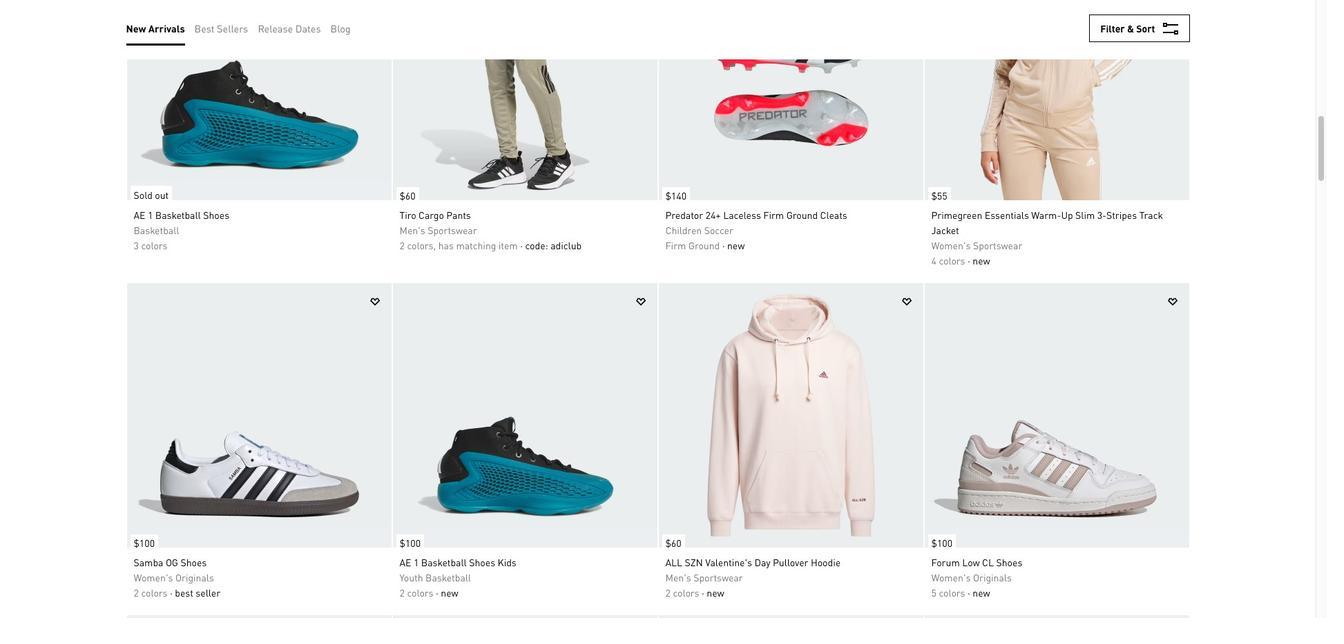 Task type: describe. For each thing, give the bounding box(es) containing it.
$140 link
[[659, 180, 690, 204]]

ae 1 basketball shoes basketball 3 colors
[[134, 209, 229, 251]]

seller
[[196, 587, 220, 599]]

new inside the primegreen essentials warm-up slim 3-stripes track jacket women's sportswear 4 colors · new
[[973, 254, 990, 267]]

men's sportswear pink all szn valentine's day pullover hoodie image
[[659, 283, 923, 548]]

sold out link
[[127, 179, 172, 204]]

2 inside ae 1 basketball shoes kids youth basketball 2 colors · new
[[400, 587, 405, 599]]

colors inside samba og shoes women's originals 2 colors · best seller
[[141, 587, 168, 599]]

new inside forum low cl shoes women's originals 5 colors · new
[[973, 587, 990, 599]]

colors inside forum low cl shoes women's originals 5 colors · new
[[939, 587, 965, 599]]

women's sportswear beige primegreen essentials warm-up slim 3-stripes track jacket image
[[925, 0, 1189, 200]]

stripes
[[1107, 209, 1137, 221]]

· inside all szn valentine's day pullover hoodie men's sportswear 2 colors · new
[[702, 587, 705, 599]]

colors inside ae 1 basketball shoes kids youth basketball 2 colors · new
[[407, 587, 434, 599]]

arrivals
[[148, 22, 185, 35]]

men's inside tiro cargo pants men's sportswear 2 colors, has matching item · code: adiclub
[[400, 224, 425, 236]]

pullover
[[773, 556, 809, 569]]

colors,
[[407, 239, 436, 251]]

out
[[155, 189, 169, 201]]

filter & sort
[[1101, 22, 1155, 35]]

· inside predator 24+ laceless firm ground cleats children soccer firm ground · new
[[722, 239, 725, 251]]

new arrivals
[[126, 22, 185, 35]]

best sellers link
[[194, 21, 248, 36]]

women's originals black samba og shoes image
[[393, 616, 657, 618]]

soccer white x crazyfast pro firm ground cleats image
[[925, 616, 1189, 618]]

$55 link
[[925, 180, 951, 204]]

0 vertical spatial firm
[[764, 209, 784, 221]]

3
[[134, 239, 139, 251]]

2 inside tiro cargo pants men's sportswear 2 colors, has matching item · code: adiclub
[[400, 239, 405, 251]]

sportswear inside the primegreen essentials warm-up slim 3-stripes track jacket women's sportswear 4 colors · new
[[973, 239, 1023, 251]]

laceless
[[723, 209, 761, 221]]

cargo
[[419, 209, 444, 221]]

originals inside samba og shoes women's originals 2 colors · best seller
[[175, 571, 214, 584]]

predator
[[666, 209, 703, 221]]

basketball right youth on the bottom
[[426, 571, 471, 584]]

sort
[[1137, 22, 1155, 35]]

code:
[[525, 239, 548, 251]]

predator 24+ laceless firm ground cleats children soccer firm ground · new
[[666, 209, 847, 251]]

primegreen
[[932, 209, 983, 221]]

· inside forum low cl shoes women's originals 5 colors · new
[[968, 587, 971, 599]]

blog link
[[331, 21, 351, 36]]

women's originals white samba og shoes image
[[127, 283, 391, 548]]

list containing new arrivals
[[126, 11, 360, 46]]

· inside ae 1 basketball shoes kids youth basketball 2 colors · new
[[436, 587, 439, 599]]

tiro
[[400, 209, 416, 221]]

0 vertical spatial $60
[[400, 189, 416, 202]]

sold out
[[134, 189, 169, 201]]

sellers
[[217, 22, 248, 35]]

1 for ae 1 basketball shoes kids
[[414, 556, 419, 569]]

$100 for samba
[[134, 537, 155, 549]]

track
[[1140, 209, 1163, 221]]

· inside the primegreen essentials warm-up slim 3-stripes track jacket women's sportswear 4 colors · new
[[968, 254, 971, 267]]

$100 for forum
[[932, 537, 953, 549]]

matching
[[456, 239, 496, 251]]

kids
[[498, 556, 517, 569]]

new inside ae 1 basketball shoes kids youth basketball 2 colors · new
[[441, 587, 458, 599]]

women's originals white forum low cl shoes image
[[925, 283, 1189, 548]]

1 horizontal spatial $60
[[666, 537, 682, 549]]

shoes for forum low cl shoes women's originals 5 colors · new
[[997, 556, 1023, 569]]

has
[[438, 239, 454, 251]]

slim
[[1076, 209, 1095, 221]]

children
[[666, 224, 702, 236]]

0 horizontal spatial firm
[[666, 239, 686, 251]]

primegreen essentials warm-up slim 3-stripes track jacket women's sportswear 4 colors · new
[[932, 209, 1163, 267]]

all szn valentine's day pullover hoodie men's sportswear 2 colors · new
[[666, 556, 841, 599]]



Task type: locate. For each thing, give the bounding box(es) containing it.
women's inside the primegreen essentials warm-up slim 3-stripes track jacket women's sportswear 4 colors · new
[[932, 239, 971, 251]]

men's
[[400, 224, 425, 236], [666, 571, 691, 584]]

soccer
[[704, 224, 734, 236]]

basketball up youth on the bottom
[[421, 556, 467, 569]]

ae down sold
[[134, 209, 145, 221]]

0 horizontal spatial originals
[[175, 571, 214, 584]]

2 down the samba
[[134, 587, 139, 599]]

originals up best
[[175, 571, 214, 584]]

firm down children
[[666, 239, 686, 251]]

colors right 5
[[939, 587, 965, 599]]

sportswear inside all szn valentine's day pullover hoodie men's sportswear 2 colors · new
[[694, 571, 743, 584]]

sportswear down essentials
[[973, 239, 1023, 251]]

shoes
[[203, 209, 229, 221], [181, 556, 207, 569], [469, 556, 495, 569], [997, 556, 1023, 569]]

cl
[[982, 556, 994, 569]]

new arrivals link
[[126, 21, 185, 36]]

$60 link
[[393, 180, 419, 204], [659, 528, 685, 551]]

colors inside the primegreen essentials warm-up slim 3-stripes track jacket women's sportswear 4 colors · new
[[939, 254, 965, 267]]

2
[[400, 239, 405, 251], [134, 587, 139, 599], [400, 587, 405, 599], [666, 587, 671, 599]]

colors down youth on the bottom
[[407, 587, 434, 599]]

filter & sort button
[[1090, 15, 1190, 42]]

warm-
[[1032, 209, 1061, 221]]

firm right the laceless
[[764, 209, 784, 221]]

$100 link up forum at the bottom of page
[[925, 528, 956, 551]]

&
[[1127, 22, 1134, 35]]

colors
[[141, 239, 168, 251], [939, 254, 965, 267], [141, 587, 168, 599], [407, 587, 434, 599], [673, 587, 699, 599], [939, 587, 965, 599]]

1 vertical spatial ae
[[400, 556, 411, 569]]

2 vertical spatial sportswear
[[694, 571, 743, 584]]

ground left cleats
[[787, 209, 818, 221]]

24+
[[706, 209, 721, 221]]

originals inside forum low cl shoes women's originals 5 colors · new
[[973, 571, 1012, 584]]

colors down szn
[[673, 587, 699, 599]]

sportswear up has
[[428, 224, 477, 236]]

women's inside forum low cl shoes women's originals 5 colors · new
[[932, 571, 971, 584]]

2 down youth on the bottom
[[400, 587, 405, 599]]

$100 up the samba
[[134, 537, 155, 549]]

$60 link up all
[[659, 528, 685, 551]]

1 horizontal spatial firm
[[764, 209, 784, 221]]

1 horizontal spatial ae
[[400, 556, 411, 569]]

women's running white runfalcon 3 running shoes image
[[127, 616, 391, 618]]

basketball down out
[[155, 209, 201, 221]]

women's inside samba og shoes women's originals 2 colors · best seller
[[134, 571, 173, 584]]

$100 link for ae
[[393, 528, 424, 551]]

1 $100 from the left
[[134, 537, 155, 549]]

$55
[[932, 189, 948, 202]]

day
[[755, 556, 771, 569]]

0 horizontal spatial ae
[[134, 209, 145, 221]]

1 vertical spatial 1
[[414, 556, 419, 569]]

children soccer black predator 24+ laceless firm ground cleats image
[[659, 0, 923, 200]]

$100 up forum at the bottom of page
[[932, 537, 953, 549]]

shoes for ae 1 basketball shoes basketball 3 colors
[[203, 209, 229, 221]]

0 vertical spatial 1
[[148, 209, 153, 221]]

3-
[[1098, 209, 1107, 221]]

new inside all szn valentine's day pullover hoodie men's sportswear 2 colors · new
[[707, 587, 724, 599]]

jacket
[[932, 224, 959, 236]]

1 down sold out
[[148, 209, 153, 221]]

1 horizontal spatial $100
[[400, 537, 421, 549]]

1 horizontal spatial 1
[[414, 556, 419, 569]]

2 horizontal spatial $100 link
[[925, 528, 956, 551]]

originals
[[175, 571, 214, 584], [973, 571, 1012, 584]]

forum low cl shoes women's originals 5 colors · new
[[932, 556, 1023, 599]]

ae for ae 1 basketball shoes kids
[[400, 556, 411, 569]]

shoes inside ae 1 basketball shoes basketball 3 colors
[[203, 209, 229, 221]]

blog
[[331, 22, 351, 35]]

release
[[258, 22, 293, 35]]

2 inside samba og shoes women's originals 2 colors · best seller
[[134, 587, 139, 599]]

1 originals from the left
[[175, 571, 214, 584]]

0 horizontal spatial $100
[[134, 537, 155, 549]]

firm
[[764, 209, 784, 221], [666, 239, 686, 251]]

new
[[126, 22, 146, 35]]

2 $100 from the left
[[400, 537, 421, 549]]

item
[[499, 239, 518, 251]]

$140
[[666, 189, 687, 202]]

ae inside ae 1 basketball shoes kids youth basketball 2 colors · new
[[400, 556, 411, 569]]

og
[[166, 556, 178, 569]]

$60 up tiro
[[400, 189, 416, 202]]

sportswear down valentine's
[[694, 571, 743, 584]]

szn
[[685, 556, 703, 569]]

· inside samba og shoes women's originals 2 colors · best seller
[[170, 587, 173, 599]]

·
[[520, 239, 523, 251], [722, 239, 725, 251], [968, 254, 971, 267], [170, 587, 173, 599], [436, 587, 439, 599], [702, 587, 705, 599], [968, 587, 971, 599]]

men's inside all szn valentine's day pullover hoodie men's sportswear 2 colors · new
[[666, 571, 691, 584]]

1 $100 link from the left
[[127, 528, 158, 551]]

youth basketball turquoise ae 1 basketball shoes kids image
[[393, 283, 657, 548]]

1 horizontal spatial $100 link
[[393, 528, 424, 551]]

ground down soccer
[[689, 239, 720, 251]]

0 vertical spatial sportswear
[[428, 224, 477, 236]]

2 inside all szn valentine's day pullover hoodie men's sportswear 2 colors · new
[[666, 587, 671, 599]]

shoes for ae 1 basketball shoes kids youth basketball 2 colors · new
[[469, 556, 495, 569]]

1 horizontal spatial originals
[[973, 571, 1012, 584]]

men's originals white forum low shoes image
[[659, 616, 923, 618]]

1 horizontal spatial ground
[[787, 209, 818, 221]]

forum
[[932, 556, 960, 569]]

0 vertical spatial men's
[[400, 224, 425, 236]]

0 horizontal spatial men's
[[400, 224, 425, 236]]

0 horizontal spatial $60
[[400, 189, 416, 202]]

1 horizontal spatial sportswear
[[694, 571, 743, 584]]

shoes inside ae 1 basketball shoes kids youth basketball 2 colors · new
[[469, 556, 495, 569]]

essentials
[[985, 209, 1029, 221]]

new
[[727, 239, 745, 251], [973, 254, 990, 267], [441, 587, 458, 599], [707, 587, 724, 599], [973, 587, 990, 599]]

0 horizontal spatial sportswear
[[428, 224, 477, 236]]

ae inside ae 1 basketball shoes basketball 3 colors
[[134, 209, 145, 221]]

1 inside ae 1 basketball shoes kids youth basketball 2 colors · new
[[414, 556, 419, 569]]

0 vertical spatial ground
[[787, 209, 818, 221]]

basketball up 3
[[134, 224, 179, 236]]

new inside predator 24+ laceless firm ground cleats children soccer firm ground · new
[[727, 239, 745, 251]]

$100 up youth on the bottom
[[400, 537, 421, 549]]

basketball
[[155, 209, 201, 221], [134, 224, 179, 236], [421, 556, 467, 569], [426, 571, 471, 584]]

basketball turquoise ae 1 basketball shoes image
[[127, 0, 391, 200]]

$100 link up the samba
[[127, 528, 158, 551]]

men's sportswear green tiro cargo pants image
[[393, 0, 657, 200]]

colors inside all szn valentine's day pullover hoodie men's sportswear 2 colors · new
[[673, 587, 699, 599]]

sportswear inside tiro cargo pants men's sportswear 2 colors, has matching item · code: adiclub
[[428, 224, 477, 236]]

$100 link for forum
[[925, 528, 956, 551]]

colors right 3
[[141, 239, 168, 251]]

$100 for ae
[[400, 537, 421, 549]]

1 vertical spatial $60
[[666, 537, 682, 549]]

tiro cargo pants men's sportswear 2 colors, has matching item · code: adiclub
[[400, 209, 582, 251]]

$100
[[134, 537, 155, 549], [400, 537, 421, 549], [932, 537, 953, 549]]

1 horizontal spatial $60 link
[[659, 528, 685, 551]]

all
[[666, 556, 683, 569]]

1
[[148, 209, 153, 221], [414, 556, 419, 569]]

colors right 4 in the right of the page
[[939, 254, 965, 267]]

dates
[[296, 22, 321, 35]]

women's down forum at the bottom of page
[[932, 571, 971, 584]]

women's
[[932, 239, 971, 251], [134, 571, 173, 584], [932, 571, 971, 584]]

1 vertical spatial sportswear
[[973, 239, 1023, 251]]

$60
[[400, 189, 416, 202], [666, 537, 682, 549]]

sold
[[134, 189, 153, 201]]

youth
[[400, 571, 423, 584]]

$60 link up tiro
[[393, 180, 419, 204]]

$100 link
[[127, 528, 158, 551], [393, 528, 424, 551], [925, 528, 956, 551]]

2 $100 link from the left
[[393, 528, 424, 551]]

shoes inside forum low cl shoes women's originals 5 colors · new
[[997, 556, 1023, 569]]

1 vertical spatial ground
[[689, 239, 720, 251]]

adiclub
[[551, 239, 582, 251]]

valentine's
[[706, 556, 752, 569]]

shoes inside samba og shoes women's originals 2 colors · best seller
[[181, 556, 207, 569]]

low
[[962, 556, 980, 569]]

best
[[194, 22, 215, 35]]

ae 1 basketball shoes kids youth basketball 2 colors · new
[[400, 556, 517, 599]]

2 horizontal spatial sportswear
[[973, 239, 1023, 251]]

samba og shoes women's originals 2 colors · best seller
[[134, 556, 220, 599]]

$60 up all
[[666, 537, 682, 549]]

2 originals from the left
[[973, 571, 1012, 584]]

filter
[[1101, 22, 1125, 35]]

hoodie
[[811, 556, 841, 569]]

women's down the samba
[[134, 571, 173, 584]]

3 $100 from the left
[[932, 537, 953, 549]]

0 horizontal spatial $60 link
[[393, 180, 419, 204]]

0 vertical spatial $60 link
[[393, 180, 419, 204]]

cleats
[[820, 209, 847, 221]]

colors left best
[[141, 587, 168, 599]]

best
[[175, 587, 193, 599]]

1 vertical spatial men's
[[666, 571, 691, 584]]

1 inside ae 1 basketball shoes basketball 3 colors
[[148, 209, 153, 221]]

up
[[1061, 209, 1073, 221]]

pants
[[447, 209, 471, 221]]

2 horizontal spatial $100
[[932, 537, 953, 549]]

men's down tiro
[[400, 224, 425, 236]]

1 vertical spatial $60 link
[[659, 528, 685, 551]]

originals down cl
[[973, 571, 1012, 584]]

1 vertical spatial firm
[[666, 239, 686, 251]]

0 horizontal spatial $100 link
[[127, 528, 158, 551]]

colors inside ae 1 basketball shoes basketball 3 colors
[[141, 239, 168, 251]]

5
[[932, 587, 937, 599]]

0 vertical spatial ae
[[134, 209, 145, 221]]

samba
[[134, 556, 163, 569]]

1 up youth on the bottom
[[414, 556, 419, 569]]

1 for ae 1 basketball shoes
[[148, 209, 153, 221]]

ae up youth on the bottom
[[400, 556, 411, 569]]

1 horizontal spatial men's
[[666, 571, 691, 584]]

4
[[932, 254, 937, 267]]

2 down all
[[666, 587, 671, 599]]

3 $100 link from the left
[[925, 528, 956, 551]]

women's down jacket
[[932, 239, 971, 251]]

ground
[[787, 209, 818, 221], [689, 239, 720, 251]]

$100 link up youth on the bottom
[[393, 528, 424, 551]]

2 left the colors,
[[400, 239, 405, 251]]

ae for ae 1 basketball shoes
[[134, 209, 145, 221]]

sportswear
[[428, 224, 477, 236], [973, 239, 1023, 251], [694, 571, 743, 584]]

0 horizontal spatial ground
[[689, 239, 720, 251]]

men's down all
[[666, 571, 691, 584]]

release dates
[[258, 22, 321, 35]]

· inside tiro cargo pants men's sportswear 2 colors, has matching item · code: adiclub
[[520, 239, 523, 251]]

$100 link for samba
[[127, 528, 158, 551]]

list
[[126, 11, 360, 46]]

ae
[[134, 209, 145, 221], [400, 556, 411, 569]]

best sellers
[[194, 22, 248, 35]]

release dates link
[[258, 21, 321, 36]]

0 horizontal spatial 1
[[148, 209, 153, 221]]



Task type: vqa. For each thing, say whether or not it's contained in the screenshot.
the leftmost '$100'
yes



